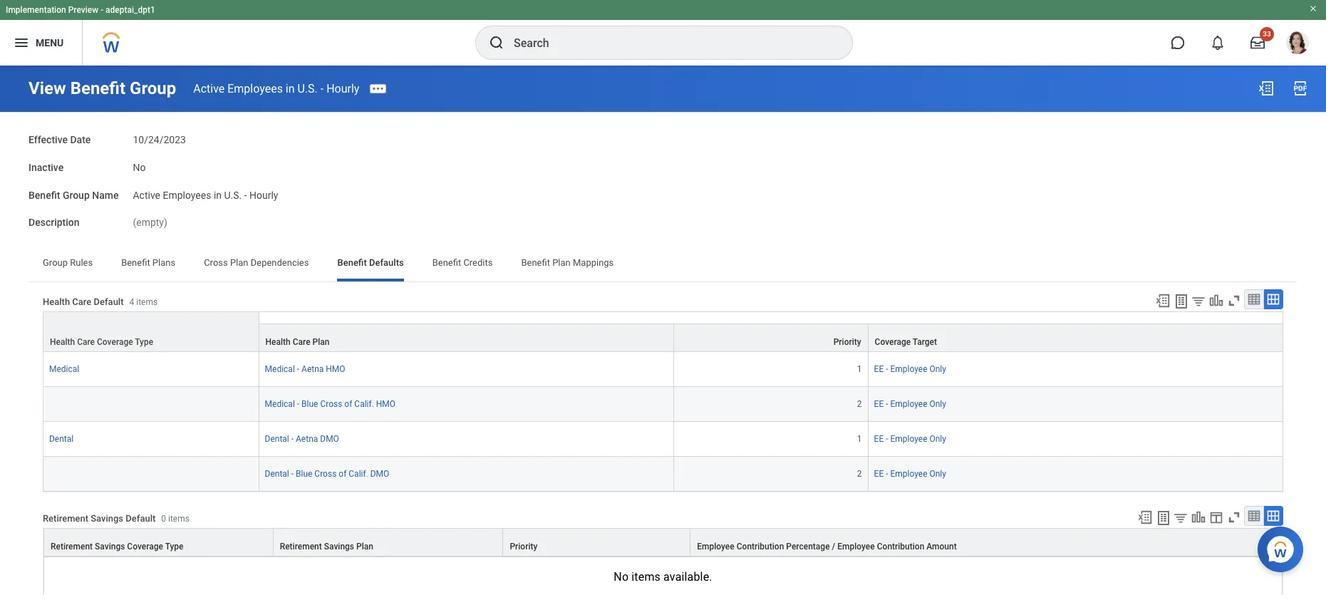 Task type: locate. For each thing, give the bounding box(es) containing it.
1 cell from the top
[[43, 387, 259, 422]]

1 vertical spatial active employees in u.s. - hourly
[[133, 189, 278, 201]]

-
[[101, 5, 103, 15], [321, 82, 324, 95], [244, 189, 247, 201], [297, 364, 299, 374], [886, 364, 888, 374], [297, 399, 299, 409], [886, 399, 888, 409], [291, 434, 294, 444], [886, 434, 888, 444], [291, 469, 294, 479], [886, 469, 888, 479]]

effective date element
[[133, 125, 186, 147]]

0 vertical spatial table image
[[1247, 292, 1261, 306]]

items inside health care default 4 items
[[136, 297, 158, 307]]

1 horizontal spatial export to worksheets image
[[1173, 293, 1190, 310]]

1 vertical spatial in
[[214, 189, 222, 201]]

1 horizontal spatial items
[[168, 514, 189, 524]]

no
[[133, 162, 146, 173], [614, 570, 629, 584]]

cross down the dental - aetna dmo
[[315, 469, 337, 479]]

cross down the medical - aetna hmo
[[320, 399, 342, 409]]

view benefit group main content
[[0, 66, 1326, 595]]

2 horizontal spatial export to excel image
[[1258, 80, 1275, 97]]

1 vertical spatial type
[[165, 542, 184, 552]]

ee - employee only for dental - aetna dmo
[[874, 434, 946, 444]]

cell for medical
[[43, 387, 259, 422]]

plan
[[230, 257, 248, 268], [552, 257, 571, 268], [313, 337, 330, 347], [356, 542, 373, 552]]

export to excel image for view benefit group
[[1258, 80, 1275, 97]]

defaults
[[369, 257, 404, 268]]

0 vertical spatial default
[[94, 297, 124, 307]]

ee - employee only link for dental - aetna dmo
[[874, 431, 946, 444]]

2 for dental - blue cross of calif. dmo
[[857, 469, 862, 479]]

1 horizontal spatial active
[[193, 82, 225, 95]]

0 vertical spatial items
[[136, 297, 158, 307]]

type down health care default 4 items
[[135, 337, 153, 347]]

dental for dental - blue cross of calif. dmo
[[265, 469, 289, 479]]

table image
[[1247, 292, 1261, 306], [1247, 509, 1261, 523]]

available.
[[664, 570, 712, 584]]

type for retirement savings coverage type
[[165, 542, 184, 552]]

u.s.
[[298, 82, 318, 95], [224, 189, 242, 201]]

1 vertical spatial blue
[[296, 469, 312, 479]]

benefit down inactive at top left
[[29, 189, 60, 201]]

0 vertical spatial cross
[[204, 257, 228, 268]]

benefit right credits
[[521, 257, 550, 268]]

2 2 from the top
[[857, 469, 862, 479]]

contribution left amount
[[877, 542, 925, 552]]

row containing dental - blue cross of calif. dmo
[[43, 457, 1283, 492]]

credits
[[463, 257, 493, 268]]

0 vertical spatial hmo
[[326, 364, 345, 374]]

employees
[[228, 82, 283, 95], [163, 189, 211, 201]]

type
[[135, 337, 153, 347], [165, 542, 184, 552]]

of down the dental - aetna dmo
[[339, 469, 347, 479]]

2 ee from the top
[[874, 399, 884, 409]]

adeptai_dpt1
[[106, 5, 155, 15]]

health for plan
[[266, 337, 291, 347]]

plans
[[152, 257, 175, 268]]

0 horizontal spatial expand/collapse chart image
[[1191, 510, 1207, 525]]

0 vertical spatial type
[[135, 337, 153, 347]]

1 horizontal spatial hourly
[[327, 82, 359, 95]]

calif.
[[354, 399, 374, 409], [349, 469, 368, 479]]

savings
[[91, 513, 123, 524], [95, 542, 125, 552], [324, 542, 354, 552]]

0 vertical spatial toolbar
[[1149, 289, 1283, 311]]

- for dental - aetna dmo's ee - employee only link
[[886, 434, 888, 444]]

aetna
[[301, 364, 324, 374], [296, 434, 318, 444]]

1 vertical spatial export to excel image
[[1155, 293, 1171, 309]]

health inside row
[[50, 337, 75, 347]]

savings for plan
[[324, 542, 354, 552]]

dental link
[[49, 431, 74, 444]]

1 2 from the top
[[857, 399, 862, 409]]

default left 4
[[94, 297, 124, 307]]

contribution
[[737, 542, 784, 552], [877, 542, 925, 552]]

3 ee from the top
[[874, 434, 884, 444]]

1 vertical spatial u.s.
[[224, 189, 242, 201]]

items right 4
[[136, 297, 158, 307]]

group left name on the left of page
[[63, 189, 90, 201]]

2 vertical spatial cross
[[315, 469, 337, 479]]

health down group rules
[[43, 297, 70, 307]]

1 horizontal spatial default
[[126, 513, 156, 524]]

savings for coverage
[[95, 542, 125, 552]]

4 ee - employee only link from the top
[[874, 466, 946, 479]]

in for the benefit group name element
[[214, 189, 222, 201]]

retirement
[[43, 513, 88, 524], [51, 542, 93, 552], [280, 542, 322, 552]]

2 contribution from the left
[[877, 542, 925, 552]]

0 vertical spatial no
[[133, 162, 146, 173]]

items left available.
[[632, 570, 661, 584]]

in inside the benefit group name element
[[214, 189, 222, 201]]

0 vertical spatial expand table image
[[1266, 292, 1281, 306]]

1 vertical spatial cross
[[320, 399, 342, 409]]

0 vertical spatial in
[[286, 82, 295, 95]]

1 vertical spatial hmo
[[376, 399, 396, 409]]

type down 0
[[165, 542, 184, 552]]

medical - blue cross of calif. hmo
[[265, 399, 396, 409]]

0 horizontal spatial u.s.
[[224, 189, 242, 201]]

1 horizontal spatial export to excel image
[[1155, 293, 1171, 309]]

ee
[[874, 364, 884, 374], [874, 399, 884, 409], [874, 434, 884, 444], [874, 469, 884, 479]]

1 horizontal spatial type
[[165, 542, 184, 552]]

1 vertical spatial employees
[[163, 189, 211, 201]]

table image for first expand table image from the top
[[1247, 292, 1261, 306]]

expand/collapse chart image
[[1209, 293, 1224, 309], [1191, 510, 1207, 525]]

tab list inside view benefit group 'main content'
[[29, 247, 1298, 281]]

of
[[344, 399, 352, 409], [339, 469, 347, 479]]

- for medical - blue cross of calif. hmo ee - employee only link
[[886, 399, 888, 409]]

coverage down 0
[[127, 542, 163, 552]]

percentage
[[786, 542, 830, 552]]

active for the benefit group name element
[[133, 189, 160, 201]]

0 vertical spatial fullscreen image
[[1226, 293, 1242, 309]]

1 vertical spatial hourly
[[249, 189, 278, 201]]

- for dental - blue cross of calif. dmo link
[[291, 469, 294, 479]]

0 vertical spatial blue
[[301, 399, 318, 409]]

menu
[[36, 37, 64, 48]]

3 ee - employee only from the top
[[874, 434, 946, 444]]

benefit left plans
[[121, 257, 150, 268]]

1 vertical spatial group
[[63, 189, 90, 201]]

items
[[136, 297, 158, 307], [168, 514, 189, 524], [632, 570, 661, 584]]

only for medical - blue cross of calif. hmo
[[930, 399, 946, 409]]

retirement savings coverage type
[[51, 542, 184, 552]]

0 vertical spatial of
[[344, 399, 352, 409]]

3 only from the top
[[930, 434, 946, 444]]

ee - employee only for medical - aetna hmo
[[874, 364, 946, 374]]

1 vertical spatial calif.
[[349, 469, 368, 479]]

employee contribution percentage / employee contribution amount button
[[691, 529, 1282, 556]]

2 table image from the top
[[1247, 509, 1261, 523]]

employee
[[890, 364, 928, 374], [890, 399, 928, 409], [890, 434, 928, 444], [890, 469, 928, 479], [697, 542, 735, 552], [838, 542, 875, 552]]

2 expand table image from the top
[[1266, 509, 1281, 523]]

coverage down health care default 4 items
[[97, 337, 133, 347]]

default for health care default
[[94, 297, 124, 307]]

group up the effective date element
[[130, 78, 176, 98]]

mappings
[[573, 257, 614, 268]]

retirement savings coverage type button
[[44, 529, 273, 556]]

1 vertical spatial expand/collapse chart image
[[1191, 510, 1207, 525]]

benefit group name
[[29, 189, 119, 201]]

items right 0
[[168, 514, 189, 524]]

u.s. inside the benefit group name element
[[224, 189, 242, 201]]

coverage left target
[[875, 337, 911, 347]]

0 horizontal spatial select to filter grid data image
[[1173, 510, 1189, 525]]

0 vertical spatial 1
[[857, 364, 862, 374]]

2 ee - employee only from the top
[[874, 399, 946, 409]]

retirement for coverage
[[51, 542, 93, 552]]

1 vertical spatial toolbar
[[1131, 506, 1283, 528]]

0 vertical spatial select to filter grid data image
[[1191, 294, 1207, 309]]

0 horizontal spatial export to worksheets image
[[1155, 510, 1172, 527]]

1 ee - employee only link from the top
[[874, 361, 946, 374]]

2 for medical - blue cross of calif. hmo
[[857, 399, 862, 409]]

group
[[130, 78, 176, 98], [63, 189, 90, 201], [43, 257, 68, 268]]

priority button
[[674, 324, 868, 351], [503, 529, 690, 556]]

1 vertical spatial items
[[168, 514, 189, 524]]

health up medical "link"
[[50, 337, 75, 347]]

ee - employee only link
[[874, 361, 946, 374], [874, 396, 946, 409], [874, 431, 946, 444], [874, 466, 946, 479]]

2 ee - employee only link from the top
[[874, 396, 946, 409]]

cross right plans
[[204, 257, 228, 268]]

coverage inside row
[[97, 337, 133, 347]]

1 vertical spatial default
[[126, 513, 156, 524]]

cross
[[204, 257, 228, 268], [320, 399, 342, 409], [315, 469, 337, 479]]

no left available.
[[614, 570, 629, 584]]

health care plan
[[266, 337, 330, 347]]

0 vertical spatial expand/collapse chart image
[[1209, 293, 1224, 309]]

default left 0
[[126, 513, 156, 524]]

1 vertical spatial select to filter grid data image
[[1173, 510, 1189, 525]]

expand/collapse chart image for health care default
[[1209, 293, 1224, 309]]

1 vertical spatial priority
[[510, 542, 538, 552]]

benefit left credits
[[432, 257, 461, 268]]

toolbar
[[1149, 289, 1283, 311], [1131, 506, 1283, 528]]

0 vertical spatial export to excel image
[[1258, 80, 1275, 97]]

1 vertical spatial aetna
[[296, 434, 318, 444]]

1 horizontal spatial u.s.
[[298, 82, 318, 95]]

0 horizontal spatial employees
[[163, 189, 211, 201]]

1 vertical spatial 1
[[857, 434, 862, 444]]

row containing retirement savings coverage type
[[43, 528, 1283, 557]]

1 horizontal spatial expand/collapse chart image
[[1209, 293, 1224, 309]]

benefit left defaults
[[337, 257, 367, 268]]

0 vertical spatial export to worksheets image
[[1173, 293, 1190, 310]]

1 vertical spatial active
[[133, 189, 160, 201]]

select to filter grid data image
[[1191, 294, 1207, 309], [1173, 510, 1189, 525]]

in
[[286, 82, 295, 95], [214, 189, 222, 201]]

health care coverage type
[[50, 337, 153, 347]]

1 horizontal spatial in
[[286, 82, 295, 95]]

2 vertical spatial export to excel image
[[1137, 510, 1153, 525]]

dental - aetna dmo
[[265, 434, 339, 444]]

1 1 from the top
[[857, 364, 862, 374]]

4 ee - employee only from the top
[[874, 469, 946, 479]]

2 vertical spatial group
[[43, 257, 68, 268]]

benefit
[[70, 78, 125, 98], [29, 189, 60, 201], [121, 257, 150, 268], [337, 257, 367, 268], [432, 257, 461, 268], [521, 257, 550, 268]]

dmo
[[320, 434, 339, 444], [370, 469, 389, 479]]

medical for medical - aetna hmo
[[265, 364, 295, 374]]

care up medical - aetna hmo link
[[293, 337, 310, 347]]

1 for medical - aetna hmo
[[857, 364, 862, 374]]

preview
[[68, 5, 98, 15]]

0 vertical spatial priority
[[834, 337, 861, 347]]

medical up "dental - aetna dmo" link
[[265, 399, 295, 409]]

employees inside the benefit group name element
[[163, 189, 211, 201]]

medical - aetna hmo
[[265, 364, 345, 374]]

0 horizontal spatial hourly
[[249, 189, 278, 201]]

0 horizontal spatial export to excel image
[[1137, 510, 1153, 525]]

1 only from the top
[[930, 364, 946, 374]]

group left rules
[[43, 257, 68, 268]]

health care coverage type button
[[43, 312, 258, 351]]

dental for the dental 'link'
[[49, 434, 74, 444]]

type inside popup button
[[165, 542, 184, 552]]

0 vertical spatial aetna
[[301, 364, 324, 374]]

ee - employee only for medical - blue cross of calif. hmo
[[874, 399, 946, 409]]

2 1 from the top
[[857, 434, 862, 444]]

calif. for dmo
[[349, 469, 368, 479]]

dmo up retirement savings plan popup button
[[370, 469, 389, 479]]

ee for medical - aetna hmo
[[874, 364, 884, 374]]

1 vertical spatial no
[[614, 570, 629, 584]]

hmo
[[326, 364, 345, 374], [376, 399, 396, 409]]

name
[[92, 189, 119, 201]]

0 horizontal spatial active
[[133, 189, 160, 201]]

0 horizontal spatial no
[[133, 162, 146, 173]]

coverage inside popup button
[[127, 542, 163, 552]]

1 vertical spatial expand table image
[[1266, 509, 1281, 523]]

default for retirement savings default
[[126, 513, 156, 524]]

care up medical "link"
[[77, 337, 95, 347]]

only for dental - aetna dmo
[[930, 434, 946, 444]]

aetna for hmo
[[301, 364, 324, 374]]

2 vertical spatial items
[[632, 570, 661, 584]]

blue for dental
[[296, 469, 312, 479]]

0 horizontal spatial default
[[94, 297, 124, 307]]

employee contribution percentage / employee contribution amount
[[697, 542, 957, 552]]

medical
[[49, 364, 79, 374], [265, 364, 295, 374], [265, 399, 295, 409]]

coverage for health care coverage type
[[97, 337, 133, 347]]

priority
[[834, 337, 861, 347], [510, 542, 538, 552]]

view benefit group
[[29, 78, 176, 98]]

ee for medical - blue cross of calif. hmo
[[874, 399, 884, 409]]

export to excel image
[[1258, 80, 1275, 97], [1155, 293, 1171, 309], [1137, 510, 1153, 525]]

1 ee - employee only from the top
[[874, 364, 946, 374]]

only for medical - aetna hmo
[[930, 364, 946, 374]]

of down the medical - aetna hmo
[[344, 399, 352, 409]]

care
[[72, 297, 91, 307], [77, 337, 95, 347], [293, 337, 310, 347]]

retirement for plan
[[280, 542, 322, 552]]

row containing medical - blue cross of calif. hmo
[[43, 387, 1283, 422]]

tab list containing group rules
[[29, 247, 1298, 281]]

items for health care default
[[136, 297, 158, 307]]

coverage for retirement savings coverage type
[[127, 542, 163, 552]]

1 vertical spatial 2
[[857, 469, 862, 479]]

1 ee from the top
[[874, 364, 884, 374]]

ee - employee only link for medical - aetna hmo
[[874, 361, 946, 374]]

0 horizontal spatial dmo
[[320, 434, 339, 444]]

1
[[857, 364, 862, 374], [857, 434, 862, 444]]

toolbar for retirement savings default
[[1131, 506, 1283, 528]]

cross for dental
[[315, 469, 337, 479]]

0 vertical spatial u.s.
[[298, 82, 318, 95]]

employees for the benefit group name element
[[163, 189, 211, 201]]

contribution left 'percentage'
[[737, 542, 784, 552]]

default
[[94, 297, 124, 307], [126, 513, 156, 524]]

justify image
[[13, 34, 30, 51]]

1 vertical spatial cell
[[43, 457, 259, 492]]

tab list
[[29, 247, 1298, 281]]

u.s. for active employees in u.s. - hourly link
[[298, 82, 318, 95]]

no down 10/24/2023
[[133, 162, 146, 173]]

0 vertical spatial active
[[193, 82, 225, 95]]

benefit for benefit group name
[[29, 189, 60, 201]]

1 horizontal spatial employees
[[228, 82, 283, 95]]

expand table image
[[1266, 292, 1281, 306], [1266, 509, 1281, 523]]

ee - employee only
[[874, 364, 946, 374], [874, 399, 946, 409], [874, 434, 946, 444], [874, 469, 946, 479]]

dental inside "dental - aetna dmo" link
[[265, 434, 289, 444]]

2 cell from the top
[[43, 457, 259, 492]]

aetna up dental - blue cross of calif. dmo link
[[296, 434, 318, 444]]

1 horizontal spatial hmo
[[376, 399, 396, 409]]

0 vertical spatial employees
[[228, 82, 283, 95]]

1 horizontal spatial select to filter grid data image
[[1191, 294, 1207, 309]]

0 horizontal spatial type
[[135, 337, 153, 347]]

active
[[193, 82, 225, 95], [133, 189, 160, 201]]

export to excel image for health care default
[[1155, 293, 1171, 309]]

0 horizontal spatial items
[[136, 297, 158, 307]]

0 horizontal spatial priority
[[510, 542, 538, 552]]

1 horizontal spatial no
[[614, 570, 629, 584]]

4 ee from the top
[[874, 469, 884, 479]]

health up medical - aetna hmo link
[[266, 337, 291, 347]]

0 vertical spatial calif.
[[354, 399, 374, 409]]

2
[[857, 399, 862, 409], [857, 469, 862, 479]]

view
[[29, 78, 66, 98]]

0 vertical spatial active employees in u.s. - hourly
[[193, 82, 359, 95]]

1 horizontal spatial priority
[[834, 337, 861, 347]]

export to worksheets image
[[1173, 293, 1190, 310], [1155, 510, 1172, 527]]

no for no items available.
[[614, 570, 629, 584]]

3 ee - employee only link from the top
[[874, 431, 946, 444]]

1 vertical spatial of
[[339, 469, 347, 479]]

row containing dental
[[43, 422, 1283, 457]]

active inside the benefit group name element
[[133, 189, 160, 201]]

medical down health care plan
[[265, 364, 295, 374]]

medical down health care coverage type
[[49, 364, 79, 374]]

dental - aetna dmo link
[[265, 431, 339, 444]]

fullscreen image
[[1226, 293, 1242, 309], [1226, 510, 1242, 525]]

1 expand table image from the top
[[1266, 292, 1281, 306]]

select to filter grid data image for retirement savings default
[[1173, 510, 1189, 525]]

2 only from the top
[[930, 399, 946, 409]]

1 horizontal spatial contribution
[[877, 542, 925, 552]]

toolbar for health care default
[[1149, 289, 1283, 311]]

inbox large image
[[1251, 36, 1265, 50]]

care for default
[[72, 297, 91, 307]]

care for coverage
[[77, 337, 95, 347]]

plan inside 'popup button'
[[313, 337, 330, 347]]

- inside the benefit group name element
[[244, 189, 247, 201]]

amount
[[927, 542, 957, 552]]

0 horizontal spatial in
[[214, 189, 222, 201]]

blue up "dental - aetna dmo" link
[[301, 399, 318, 409]]

blue down the dental - aetna dmo
[[296, 469, 312, 479]]

1 vertical spatial table image
[[1247, 509, 1261, 523]]

ee - employee only link for medical - blue cross of calif. hmo
[[874, 396, 946, 409]]

only
[[930, 364, 946, 374], [930, 399, 946, 409], [930, 434, 946, 444], [930, 469, 946, 479]]

1 vertical spatial fullscreen image
[[1226, 510, 1242, 525]]

care down rules
[[72, 297, 91, 307]]

hourly inside the benefit group name element
[[249, 189, 278, 201]]

type inside 'popup button'
[[135, 337, 153, 347]]

0 vertical spatial hourly
[[327, 82, 359, 95]]

employee for dental - aetna dmo's ee - employee only link
[[890, 434, 928, 444]]

cell
[[43, 387, 259, 422], [43, 457, 259, 492]]

benefit for benefit plans
[[121, 257, 150, 268]]

coverage
[[97, 337, 133, 347], [875, 337, 911, 347], [127, 542, 163, 552]]

date
[[70, 134, 91, 145]]

2 fullscreen image from the top
[[1226, 510, 1242, 525]]

0 vertical spatial 2
[[857, 399, 862, 409]]

active employees in u.s. - hourly for the benefit group name element
[[133, 189, 278, 201]]

0
[[161, 514, 166, 524]]

aetna down health care plan
[[301, 364, 324, 374]]

1 horizontal spatial dmo
[[370, 469, 389, 479]]

health
[[43, 297, 70, 307], [50, 337, 75, 347], [266, 337, 291, 347]]

table image for 1st expand table image from the bottom of the view benefit group 'main content'
[[1247, 509, 1261, 523]]

blue
[[301, 399, 318, 409], [296, 469, 312, 479]]

- for 4th ee - employee only link
[[886, 469, 888, 479]]

dental
[[49, 434, 74, 444], [265, 434, 289, 444], [265, 469, 289, 479]]

0 vertical spatial cell
[[43, 387, 259, 422]]

items inside the retirement savings default 0 items
[[168, 514, 189, 524]]

0 horizontal spatial contribution
[[737, 542, 784, 552]]

items for retirement savings default
[[168, 514, 189, 524]]

dental inside dental - blue cross of calif. dmo link
[[265, 469, 289, 479]]

1 table image from the top
[[1247, 292, 1261, 306]]

1 vertical spatial dmo
[[370, 469, 389, 479]]

dmo up dental - blue cross of calif. dmo link
[[320, 434, 339, 444]]

4 only from the top
[[930, 469, 946, 479]]

row
[[43, 324, 1283, 352], [43, 352, 1283, 387], [43, 387, 1283, 422], [43, 422, 1283, 457], [43, 457, 1283, 492], [43, 528, 1283, 557]]

hourly
[[327, 82, 359, 95], [249, 189, 278, 201]]

active employees in u.s. - hourly
[[193, 82, 359, 95], [133, 189, 278, 201]]



Task type: vqa. For each thing, say whether or not it's contained in the screenshot.
the bottommost the Active
yes



Task type: describe. For each thing, give the bounding box(es) containing it.
profile logan mcneil image
[[1286, 31, 1309, 57]]

cell for dental
[[43, 457, 259, 492]]

care for plan
[[293, 337, 310, 347]]

implementation
[[6, 5, 66, 15]]

export to worksheets image for retirement savings default
[[1155, 510, 1172, 527]]

expand/collapse chart image for retirement savings default
[[1191, 510, 1207, 525]]

/
[[832, 542, 835, 552]]

- for "dental - aetna dmo" link
[[291, 434, 294, 444]]

menu button
[[0, 20, 82, 66]]

retirement for default
[[43, 513, 88, 524]]

benefit credits
[[432, 257, 493, 268]]

close environment banner image
[[1309, 4, 1318, 13]]

row containing medical
[[43, 352, 1283, 387]]

health care coverage type row
[[43, 311, 1283, 352]]

33 button
[[1242, 27, 1274, 58]]

employees for active employees in u.s. - hourly link
[[228, 82, 283, 95]]

of for hmo
[[344, 399, 352, 409]]

benefit plan mappings
[[521, 257, 614, 268]]

active for active employees in u.s. - hourly link
[[193, 82, 225, 95]]

dental for dental - aetna dmo
[[265, 434, 289, 444]]

of for dmo
[[339, 469, 347, 479]]

cross for medical
[[320, 399, 342, 409]]

menu banner
[[0, 0, 1326, 66]]

priority for priority popup button to the bottom
[[510, 542, 538, 552]]

inactive
[[29, 162, 64, 173]]

select to filter grid data image for health care default
[[1191, 294, 1207, 309]]

benefit plans
[[121, 257, 175, 268]]

medical - blue cross of calif. hmo link
[[265, 396, 396, 409]]

search image
[[488, 34, 505, 51]]

export to worksheets image for health care default
[[1173, 293, 1190, 310]]

0 vertical spatial dmo
[[320, 434, 339, 444]]

active employees in u.s. - hourly link
[[193, 82, 359, 95]]

- for ee - employee only link related to medical - aetna hmo
[[886, 364, 888, 374]]

4
[[129, 297, 134, 307]]

33
[[1263, 30, 1271, 38]]

employee for ee - employee only link related to medical - aetna hmo
[[890, 364, 928, 374]]

medical for medical - blue cross of calif. hmo
[[265, 399, 295, 409]]

retirement savings plan
[[280, 542, 373, 552]]

dental - blue cross of calif. dmo link
[[265, 466, 389, 479]]

Search Workday  search field
[[514, 27, 823, 58]]

savings for default
[[91, 513, 123, 524]]

hmo inside medical - blue cross of calif. hmo link
[[376, 399, 396, 409]]

target
[[913, 337, 937, 347]]

effective date
[[29, 134, 91, 145]]

inactive element
[[133, 153, 146, 174]]

coverage target
[[875, 337, 937, 347]]

dependencies
[[251, 257, 309, 268]]

health care default 4 items
[[43, 297, 158, 307]]

employee for medical - blue cross of calif. hmo ee - employee only link
[[890, 399, 928, 409]]

cross plan dependencies
[[204, 257, 309, 268]]

0 vertical spatial priority button
[[674, 324, 868, 351]]

1 contribution from the left
[[737, 542, 784, 552]]

implementation preview -   adeptai_dpt1
[[6, 5, 155, 15]]

dental - blue cross of calif. dmo
[[265, 469, 389, 479]]

medical link
[[49, 361, 79, 374]]

calif. for hmo
[[354, 399, 374, 409]]

rules
[[70, 257, 93, 268]]

benefit right view
[[70, 78, 125, 98]]

description
[[29, 217, 80, 228]]

1 vertical spatial priority button
[[503, 529, 690, 556]]

active employees in u.s. - hourly for active employees in u.s. - hourly link
[[193, 82, 359, 95]]

hourly for the benefit group name element
[[249, 189, 278, 201]]

group inside tab list
[[43, 257, 68, 268]]

no items available.
[[614, 570, 712, 584]]

plan inside popup button
[[356, 542, 373, 552]]

medical - aetna hmo link
[[265, 361, 345, 374]]

ee for dental - aetna dmo
[[874, 434, 884, 444]]

health for default
[[43, 297, 70, 307]]

retirement savings default 0 items
[[43, 513, 189, 524]]

blue for medical
[[301, 399, 318, 409]]

benefit for benefit defaults
[[337, 257, 367, 268]]

10/24/2023
[[133, 134, 186, 145]]

employee for 4th ee - employee only link
[[890, 469, 928, 479]]

benefit group name element
[[133, 181, 278, 202]]

group rules
[[43, 257, 93, 268]]

benefit for benefit credits
[[432, 257, 461, 268]]

benefit defaults
[[337, 257, 404, 268]]

2 horizontal spatial items
[[632, 570, 661, 584]]

u.s. for the benefit group name element
[[224, 189, 242, 201]]

retirement savings plan button
[[273, 529, 503, 556]]

no for no
[[133, 162, 146, 173]]

type for health care coverage type
[[135, 337, 153, 347]]

click to view/edit grid preferences image
[[1209, 510, 1224, 525]]

priority for the top priority popup button
[[834, 337, 861, 347]]

health care plan button
[[259, 324, 673, 351]]

benefit for benefit plan mappings
[[521, 257, 550, 268]]

view printable version (pdf) image
[[1292, 80, 1309, 97]]

hourly for active employees in u.s. - hourly link
[[327, 82, 359, 95]]

coverage target button
[[868, 324, 1283, 351]]

medical for medical "link"
[[49, 364, 79, 374]]

1 for dental - aetna dmo
[[857, 434, 862, 444]]

cross inside tab list
[[204, 257, 228, 268]]

- for medical - aetna hmo link
[[297, 364, 299, 374]]

aetna for dmo
[[296, 434, 318, 444]]

row containing health care plan
[[43, 324, 1283, 352]]

health for coverage
[[50, 337, 75, 347]]

effective
[[29, 134, 68, 145]]

- inside the menu banner
[[101, 5, 103, 15]]

in for active employees in u.s. - hourly link
[[286, 82, 295, 95]]

0 vertical spatial group
[[130, 78, 176, 98]]

notifications large image
[[1211, 36, 1225, 50]]

hmo inside medical - aetna hmo link
[[326, 364, 345, 374]]

export to excel image for retirement savings default
[[1137, 510, 1153, 525]]

(empty)
[[133, 217, 167, 228]]

- for medical - blue cross of calif. hmo link
[[297, 399, 299, 409]]

1 fullscreen image from the top
[[1226, 293, 1242, 309]]



